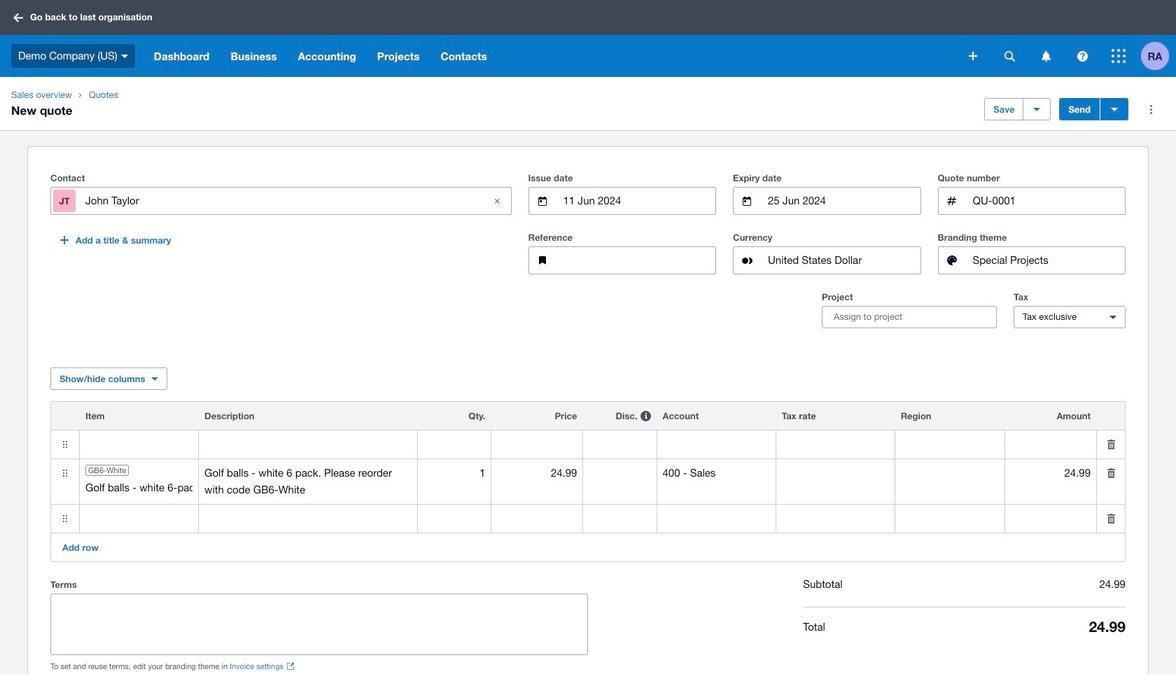 Task type: describe. For each thing, give the bounding box(es) containing it.
1 horizontal spatial svg image
[[1042, 51, 1051, 61]]

0 horizontal spatial svg image
[[969, 52, 978, 60]]

2 drag handle image from the top
[[51, 505, 79, 533]]



Task type: vqa. For each thing, say whether or not it's contained in the screenshot.
text field
yes



Task type: locate. For each thing, give the bounding box(es) containing it.
overflow menu image
[[1138, 95, 1166, 123]]

Assign to project field
[[823, 305, 997, 329]]

line items element
[[50, 401, 1126, 562]]

None text field
[[972, 188, 1126, 214], [199, 431, 418, 459], [199, 505, 418, 533], [972, 188, 1126, 214], [199, 431, 418, 459], [199, 505, 418, 533]]

1 vertical spatial drag handle image
[[51, 505, 79, 533]]

drag handle image
[[51, 431, 79, 459], [51, 505, 79, 533]]

banner
[[0, 0, 1177, 77]]

None field
[[84, 188, 478, 214], [562, 188, 716, 214], [767, 188, 921, 214], [767, 247, 921, 274], [972, 247, 1126, 274], [80, 431, 198, 459], [418, 431, 491, 459], [492, 431, 583, 459], [584, 431, 657, 459], [657, 431, 776, 459], [1006, 431, 1097, 459], [418, 459, 491, 488], [492, 459, 583, 488], [584, 459, 657, 488], [657, 459, 776, 488], [1006, 459, 1097, 488], [80, 482, 198, 499], [80, 505, 198, 533], [418, 505, 491, 533], [492, 505, 583, 533], [584, 505, 657, 533], [657, 505, 776, 533], [1006, 505, 1097, 533], [84, 188, 478, 214], [562, 188, 716, 214], [767, 188, 921, 214], [767, 247, 921, 274], [972, 247, 1126, 274], [80, 431, 198, 459], [418, 431, 491, 459], [492, 431, 583, 459], [584, 431, 657, 459], [657, 431, 776, 459], [1006, 431, 1097, 459], [418, 459, 491, 488], [492, 459, 583, 488], [584, 459, 657, 488], [657, 459, 776, 488], [1006, 459, 1097, 488], [80, 482, 198, 499], [80, 505, 198, 533], [418, 505, 491, 533], [492, 505, 583, 533], [584, 505, 657, 533], [657, 505, 776, 533], [1006, 505, 1097, 533]]

1 drag handle image from the top
[[51, 431, 79, 459]]

svg image
[[13, 13, 23, 22], [1005, 51, 1015, 61], [1078, 51, 1088, 61], [121, 54, 128, 58]]

drag handle image
[[51, 459, 79, 488]]

None text field
[[562, 247, 716, 274], [199, 459, 418, 504], [51, 595, 588, 655], [562, 247, 716, 274], [199, 459, 418, 504], [51, 595, 588, 655]]

drag handle image up drag handle icon
[[51, 431, 79, 459]]

svg image
[[1112, 49, 1126, 63], [1042, 51, 1051, 61], [969, 52, 978, 60]]

2 horizontal spatial svg image
[[1112, 49, 1126, 63]]

0 vertical spatial drag handle image
[[51, 431, 79, 459]]

drag handle image down drag handle icon
[[51, 505, 79, 533]]



